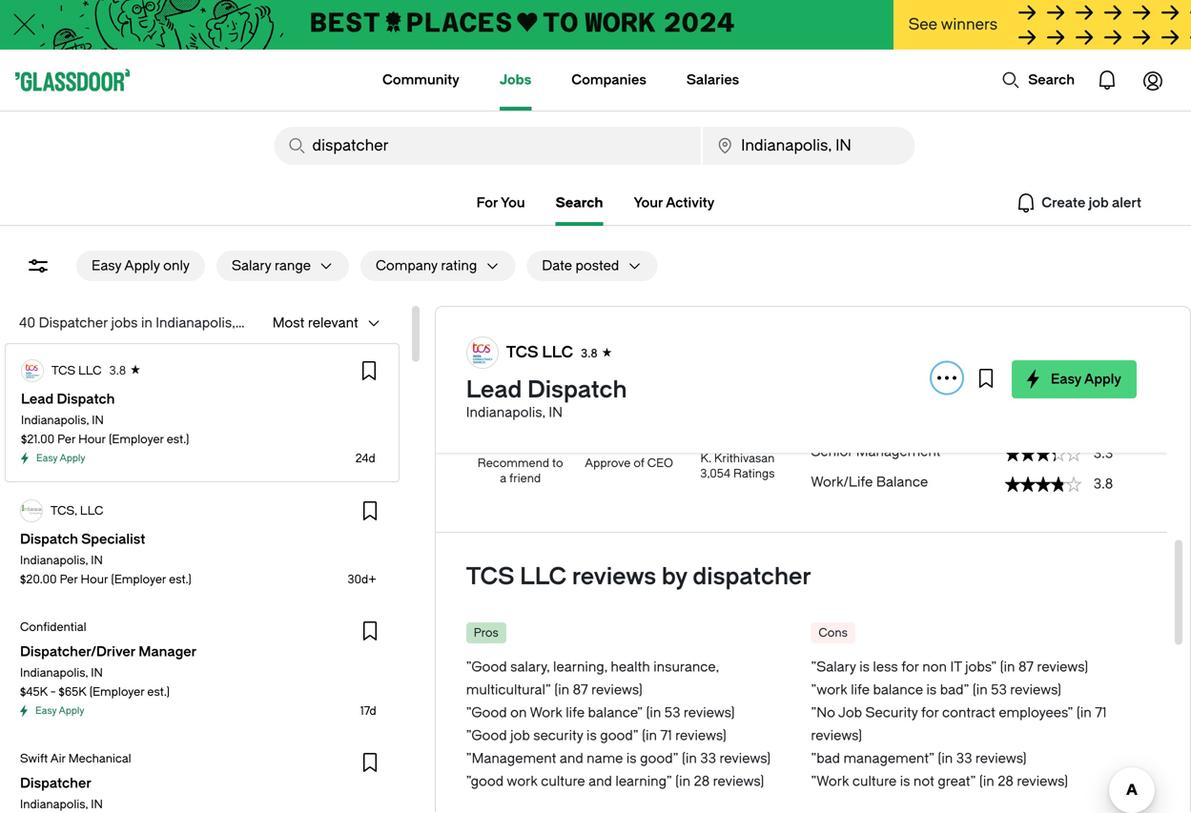 Task type: describe. For each thing, give the bounding box(es) containing it.
in right learning in the right bottom of the page
[[679, 774, 691, 790]]

Search keyword field
[[274, 127, 701, 165]]

security
[[534, 728, 583, 744]]

lead dispatch indianapolis, in
[[466, 377, 627, 421]]

name
[[587, 751, 623, 767]]

( right 'employees'
[[1077, 706, 1081, 721]]

status for work/life balance
[[1006, 477, 1082, 492]]

open filter menu image
[[27, 255, 50, 278]]

( down health
[[646, 706, 650, 721]]

most relevant button
[[257, 308, 358, 339]]

is down non
[[927, 683, 937, 698]]

est.) for indianapolis, in $21.00 per hour (employer est.)
[[167, 433, 189, 446]]

in 71 reviews
[[811, 706, 1107, 744]]

job
[[839, 706, 863, 721]]

( down learning, at the bottom of page
[[555, 683, 558, 698]]

33 inside " good on work life balance " ( in 53 reviews ) " good job security is good " ( in 71 reviews ) " management and name is good " ( in 33 reviews ) " good work culture and learning " ( in 28 reviews )
[[701, 751, 716, 767]]

ratings
[[734, 467, 775, 481]]

( right it
[[1000, 660, 1004, 675]]

your
[[634, 195, 663, 211]]

air
[[50, 753, 66, 766]]

apply down $65k
[[59, 706, 84, 717]]

work/life balance 3.8 stars out of 5 element
[[811, 466, 1137, 496]]

none field search keyword
[[274, 127, 701, 165]]

work inside " good on work life balance " ( in 53 reviews ) " good job security is good " ( in 71 reviews ) " management and name is good " ( in 33 reviews ) " good work culture and learning " ( in 28 reviews )
[[530, 706, 563, 721]]

17d
[[360, 705, 377, 718]]

in for indianapolis, in $21.00 per hour (employer est.)
[[92, 414, 104, 427]]

bad inside " salary is less for non it jobs " ( in 87 reviews ) " work life balance is bad " ( in 53 reviews )
[[940, 683, 964, 698]]

easy apply only
[[92, 258, 190, 274]]

3 good from the top
[[472, 728, 507, 744]]

salary inside dropdown button
[[232, 258, 271, 274]]

good for on
[[472, 706, 507, 721]]

jobs list element
[[4, 343, 400, 814]]

recommend to a friend
[[478, 457, 563, 486]]

company rating trends element
[[811, 343, 1137, 502]]

status for senior management
[[1006, 446, 1082, 462]]

tcs llc reviews by dispatcher element
[[466, 621, 1137, 794]]

insurance,
[[654, 660, 719, 675]]

per for $21.00
[[57, 433, 76, 446]]

company rating button
[[361, 251, 477, 281]]

3.8 inside jobs list element
[[109, 364, 126, 378]]

indianapolis, inside lead dispatch indianapolis, in
[[466, 405, 546, 421]]

53 inside " good on work life balance " ( in 53 reviews ) " good job security is good " ( in 71 reviews ) " management and name is good " ( in 33 reviews ) " good work culture and learning " ( in 28 reviews )
[[665, 706, 681, 721]]

not
[[914, 774, 935, 790]]

indianapolis, in $21.00 per hour (employer est.)
[[21, 414, 189, 446]]

date posted
[[542, 258, 619, 274]]

tcs llc reviews by dispatcher
[[466, 564, 812, 591]]

est.) for indianapolis, in $45k - $65k (employer est.)
[[147, 686, 170, 699]]

tcs up lead
[[506, 344, 539, 362]]

of
[[634, 457, 645, 470]]

confidential
[[20, 621, 86, 634]]

easy down $21.00
[[36, 453, 58, 464]]

( up learning in the right bottom of the page
[[642, 728, 646, 744]]

dispatcher
[[693, 564, 812, 591]]

for you link
[[477, 192, 525, 215]]

salary range
[[232, 258, 311, 274]]

life inside " good on work life balance " ( in 53 reviews ) " good job security is good " ( in 71 reviews ) " management and name is good " ( in 33 reviews ) " good work culture and learning " ( in 28 reviews )
[[566, 706, 585, 721]]

most
[[273, 315, 305, 331]]

2 vertical spatial good
[[471, 774, 504, 790]]

in right name
[[686, 751, 697, 767]]

see winners link
[[894, 0, 1192, 52]]

krithivasan
[[714, 452, 775, 466]]

learning,
[[553, 660, 608, 675]]

apply inside 'button'
[[124, 258, 160, 274]]

" salary is less for non it jobs " ( in 87 reviews ) " work life balance is bad " ( in 53 reviews )
[[811, 660, 1089, 698]]

tcs up pros
[[466, 564, 515, 591]]

llc down date
[[520, 286, 567, 313]]

tcs llc ratings
[[466, 286, 649, 313]]

easy apply for 17d
[[35, 706, 84, 717]]

senior management
[[811, 444, 941, 460]]

llc up "salary,"
[[520, 564, 567, 591]]

in up contract
[[977, 683, 988, 698]]

for for less
[[902, 660, 919, 675]]

tcs, llc logo image
[[21, 501, 42, 522]]

is inside " bad management " ( in 33 reviews ) " work culture is not great " ( in 28 reviews )
[[900, 774, 911, 790]]

security
[[866, 706, 918, 721]]

indianapolis, in $45k - $65k (employer est.)
[[20, 667, 170, 699]]

3.8 stars out of 5 image
[[588, 343, 702, 373]]

none field search location
[[703, 127, 915, 165]]

companies
[[572, 72, 647, 88]]

ceo
[[648, 457, 673, 470]]

less
[[873, 660, 899, 675]]

on
[[511, 706, 527, 721]]

jobs
[[500, 72, 532, 88]]

3.1
[[1096, 385, 1111, 401]]

-
[[50, 686, 56, 699]]

0 vertical spatial good
[[600, 728, 633, 744]]

llc down 'dispatcher'
[[78, 364, 102, 378]]

llc up dispatch
[[542, 344, 573, 362]]

is up learning in the right bottom of the page
[[627, 751, 637, 767]]

relevant
[[308, 315, 358, 331]]

in up 'employees'
[[1004, 660, 1016, 675]]

Search location field
[[703, 127, 915, 165]]

(employer for indianapolis, in $45k - $65k (employer est.)
[[89, 686, 145, 699]]

tcs,
[[51, 505, 77, 518]]

your activity
[[634, 195, 715, 211]]

in down "easy apply only" 'button'
[[141, 315, 152, 331]]

approve of ceo
[[585, 457, 673, 470]]

community
[[383, 72, 460, 88]]

dispatch
[[528, 377, 627, 404]]

" no job security for contract employees " (
[[811, 706, 1081, 721]]

$20.00
[[20, 573, 57, 587]]

per for $20.00
[[60, 573, 78, 587]]

reviews inside in 71 reviews
[[811, 728, 859, 744]]

easy inside "easy apply only" 'button'
[[92, 258, 121, 274]]

to
[[552, 457, 563, 470]]

salary inside " salary is less for non it jobs " ( in 87 reviews ) " work life balance is bad " ( in 53 reviews )
[[817, 660, 856, 675]]

learning
[[616, 774, 667, 790]]

company
[[376, 258, 438, 274]]

date
[[542, 258, 572, 274]]

swift air mechanical
[[20, 753, 131, 766]]

1 horizontal spatial tcs llc
[[506, 344, 573, 362]]

swift
[[20, 753, 48, 766]]

ratings
[[572, 286, 649, 313]]

easy apply inside button
[[1051, 372, 1122, 387]]

winners
[[941, 16, 998, 33]]

management
[[844, 751, 929, 767]]

$21.00
[[21, 433, 55, 446]]

$65k
[[59, 686, 87, 699]]

mechanical
[[68, 753, 131, 766]]

life inside " salary is less for non it jobs " ( in 87 reviews ) " work life balance is bad " ( in 53 reviews )
[[851, 683, 870, 698]]

1 vertical spatial good
[[640, 751, 673, 767]]

3.7
[[1095, 354, 1113, 370]]

indianapolis, for indianapolis, in $20.00 per hour (employer est.)
[[20, 554, 88, 568]]

" good on work life balance " ( in 53 reviews ) " good job security is good " ( in 71 reviews ) " management and name is good " ( in 33 reviews ) " good work culture and learning " ( in 28 reviews )
[[466, 706, 771, 790]]

you
[[501, 195, 525, 211]]

balance inside " salary is less for non it jobs " ( in 87 reviews ) " work life balance is bad " ( in 53 reviews )
[[873, 683, 924, 698]]

87 inside " salary is less for non it jobs " ( in 87 reviews ) " work life balance is bad " ( in 53 reviews )
[[1019, 660, 1034, 675]]

53 inside " salary is less for non it jobs " ( in 87 reviews ) " work life balance is bad " ( in 53 reviews )
[[991, 683, 1007, 698]]

lead
[[466, 377, 522, 404]]

dispatcher
[[39, 315, 108, 331]]

(employer for indianapolis, in $20.00 per hour (employer est.)
[[111, 573, 166, 587]]

tcs llc logo image inside jobs list element
[[22, 361, 43, 382]]

work/life
[[811, 475, 873, 490]]

hour for $20.00
[[81, 573, 108, 587]]

salary range button
[[217, 251, 311, 281]]

easy apply button
[[1012, 361, 1137, 399]]

( right name
[[682, 751, 686, 767]]

balance inside " good on work life balance " ( in 53 reviews ) " good job security is good " ( in 71 reviews ) " management and name is good " ( in 33 reviews ) " good work culture and learning " ( in 28 reviews )
[[588, 706, 637, 721]]

in down health
[[650, 706, 661, 721]]

" inside " good salary, learning, health insurance, multicultural
[[466, 660, 472, 675]]

for you
[[477, 195, 525, 211]]

1 horizontal spatial and
[[589, 774, 612, 790]]

comp & benefits 3.1 stars out of 5 element
[[811, 374, 1137, 405]]

for
[[477, 195, 498, 211]]

no
[[817, 706, 836, 721]]

in for indianapolis, in $20.00 per hour (employer est.)
[[91, 554, 103, 568]]

company rating
[[376, 258, 477, 274]]

friend
[[510, 472, 541, 486]]



Task type: vqa. For each thing, say whether or not it's contained in the screenshot.
at at the right bottom
no



Task type: locate. For each thing, give the bounding box(es) containing it.
management up balance
[[857, 444, 941, 460]]

28 inside " bad management " ( in 33 reviews ) " work culture is not great " ( in 28 reviews )
[[998, 774, 1014, 790]]

a
[[500, 472, 507, 486]]

llc
[[520, 286, 567, 313], [542, 344, 573, 362], [78, 364, 102, 378], [80, 505, 103, 518], [520, 564, 567, 591]]

rating
[[441, 258, 477, 274]]

indianapolis, for indianapolis, in
[[20, 799, 88, 812]]

and down name
[[589, 774, 612, 790]]

culture inside " good on work life balance " ( in 53 reviews ) " good job security is good " ( in 71 reviews ) " management and name is good " ( in 33 reviews ) " good work culture and learning " ( in 28 reviews )
[[541, 774, 585, 790]]

" bad management " ( in 33 reviews ) " work culture is not great " ( in 28 reviews )
[[811, 751, 1069, 790]]

53
[[991, 683, 1007, 698], [665, 706, 681, 721]]

and down the security
[[560, 751, 584, 767]]

easy inside 'easy apply' button
[[1051, 372, 1082, 387]]

53 down insurance,
[[665, 706, 681, 721]]

indianapolis, up the $20.00
[[20, 554, 88, 568]]

3.8 inside company rating trends element
[[1094, 477, 1114, 492]]

0 horizontal spatial good
[[471, 774, 504, 790]]

1 horizontal spatial 53
[[991, 683, 1007, 698]]

1 horizontal spatial work
[[817, 774, 850, 790]]

0 horizontal spatial jobs
[[111, 315, 138, 331]]

(employer inside indianapolis, in $20.00 per hour (employer est.)
[[111, 573, 166, 587]]

management inside company rating trends element
[[857, 444, 941, 460]]

40
[[19, 315, 35, 331]]

recommend
[[478, 457, 550, 470]]

tcs llc inside jobs list element
[[52, 364, 102, 378]]

1 horizontal spatial management
[[857, 444, 941, 460]]

0 vertical spatial (employer
[[109, 433, 164, 446]]

in inside indianapolis, in $20.00 per hour (employer est.)
[[91, 554, 103, 568]]

most relevant
[[273, 315, 358, 331]]

status for career opportunities
[[1006, 355, 1082, 370]]

indianapolis, down lead
[[466, 405, 546, 421]]

tcs llc
[[506, 344, 573, 362], [52, 364, 102, 378]]

hour for $21.00
[[78, 433, 106, 446]]

28 inside " good on work life balance " ( in 53 reviews ) " good job security is good " ( in 71 reviews ) " management and name is good " ( in 33 reviews ) " good work culture and learning " ( in 28 reviews )
[[694, 774, 710, 790]]

per right $21.00
[[57, 433, 76, 446]]

see winners
[[909, 16, 998, 33]]

lottie animation container image
[[1085, 57, 1131, 103], [1131, 57, 1176, 103], [1131, 57, 1176, 103]]

tcs llc logo image
[[467, 338, 498, 368], [22, 361, 43, 382]]

non
[[923, 660, 947, 675]]

easy apply for 24d
[[36, 453, 85, 464]]

1 horizontal spatial salary
[[817, 660, 856, 675]]

1 vertical spatial hour
[[81, 573, 108, 587]]

0 vertical spatial good
[[472, 660, 507, 675]]

company ratings element
[[466, 388, 792, 487]]

reviews
[[572, 564, 657, 591], [1037, 660, 1085, 675], [592, 683, 639, 698], [1011, 683, 1058, 698], [684, 706, 731, 721], [676, 728, 723, 744], [811, 728, 859, 744], [720, 751, 767, 767], [976, 751, 1023, 767], [713, 774, 761, 790], [1017, 774, 1065, 790]]

1 good from the top
[[472, 660, 507, 675]]

0 vertical spatial for
[[902, 660, 919, 675]]

0 vertical spatial jobs
[[111, 315, 138, 331]]

0 vertical spatial work
[[817, 683, 848, 698]]

community link
[[383, 50, 460, 111]]

good for salary,
[[472, 660, 507, 675]]

0 horizontal spatial work
[[507, 774, 538, 790]]

0 vertical spatial and
[[560, 751, 584, 767]]

2 33 from the left
[[957, 751, 973, 767]]

balance
[[873, 683, 924, 698], [588, 706, 637, 721]]

0 vertical spatial search
[[1029, 72, 1075, 88]]

71 inside in 71 reviews
[[1095, 706, 1107, 721]]

1 horizontal spatial jobs
[[966, 660, 992, 675]]

0 vertical spatial 87
[[1019, 660, 1034, 675]]

by
[[662, 564, 688, 591]]

work down job
[[507, 774, 538, 790]]

1 horizontal spatial life
[[851, 683, 870, 698]]

0 horizontal spatial culture
[[541, 774, 585, 790]]

1 horizontal spatial for
[[922, 706, 939, 721]]

1 vertical spatial and
[[589, 774, 612, 790]]

40 dispatcher jobs in indianapolis, in
[[19, 315, 252, 331]]

management
[[857, 444, 941, 460], [472, 751, 557, 767]]

indianapolis, in $20.00 per hour (employer est.)
[[20, 554, 192, 587]]

tcs down rating
[[466, 286, 515, 313]]

balance
[[877, 475, 928, 490]]

easy up '40 dispatcher jobs in indianapolis, in'
[[92, 258, 121, 274]]

cons
[[819, 627, 848, 640]]

1 vertical spatial jobs
[[966, 660, 992, 675]]

0 horizontal spatial 28
[[694, 774, 710, 790]]

0 vertical spatial 53
[[991, 683, 1007, 698]]

1 horizontal spatial 87
[[1019, 660, 1034, 675]]

search down see winners link on the top right of page
[[1029, 72, 1075, 88]]

indianapolis, inside indianapolis, in $45k - $65k (employer est.)
[[20, 667, 88, 680]]

in
[[141, 315, 152, 331], [1004, 660, 1016, 675], [558, 683, 570, 698], [977, 683, 988, 698], [650, 706, 661, 721], [1081, 706, 1092, 721], [646, 728, 657, 744], [686, 751, 697, 767], [942, 751, 953, 767], [679, 774, 691, 790], [983, 774, 995, 790]]

for inside " salary is less for non it jobs " ( in 87 reviews ) " work life balance is bad " ( in 53 reviews )
[[902, 660, 919, 675]]

(employer inside indianapolis, in $45k - $65k (employer est.)
[[89, 686, 145, 699]]

2 28 from the left
[[998, 774, 1014, 790]]

0 horizontal spatial none field
[[274, 127, 701, 165]]

easy left 3.1
[[1051, 372, 1082, 387]]

easy apply down -
[[35, 706, 84, 717]]

( up great
[[938, 751, 942, 767]]

culture inside " bad management " ( in 33 reviews ) " work culture is not great " ( in 28 reviews )
[[853, 774, 897, 790]]

(employer inside indianapolis, in $21.00 per hour (employer est.)
[[109, 433, 164, 446]]

0 vertical spatial management
[[857, 444, 941, 460]]

indianapolis, for indianapolis, in $45k - $65k (employer est.)
[[20, 667, 88, 680]]

0 horizontal spatial 71
[[661, 728, 672, 744]]

status left '3.3'
[[1006, 446, 1082, 462]]

0 vertical spatial balance
[[873, 683, 924, 698]]

2 good from the top
[[472, 706, 507, 721]]

tcs llc up lead dispatch indianapolis, in
[[506, 344, 573, 362]]

est.) inside indianapolis, in $21.00 per hour (employer est.)
[[167, 433, 189, 446]]

33 up great
[[957, 751, 973, 767]]

contract
[[943, 706, 996, 721]]

33
[[701, 751, 716, 767], [957, 751, 973, 767]]

87 down learning, at the bottom of page
[[573, 683, 588, 698]]

( up contract
[[973, 683, 977, 698]]

( right learning in the right bottom of the page
[[676, 774, 679, 790]]

search up date posted in the top of the page
[[556, 195, 603, 211]]

ceo k. krithivasan image
[[706, 388, 769, 451]]

0 horizontal spatial salary
[[232, 258, 271, 274]]

indianapolis, inside indianapolis, in $20.00 per hour (employer est.)
[[20, 554, 88, 568]]

jobs right 'dispatcher'
[[111, 315, 138, 331]]

1 vertical spatial per
[[60, 573, 78, 587]]

indianapolis, inside indianapolis, in $21.00 per hour (employer est.)
[[21, 414, 89, 427]]

work/life balance
[[811, 475, 928, 490]]

33 inside " bad management " ( in 33 reviews ) " work culture is not great " ( in 28 reviews )
[[957, 751, 973, 767]]

indianapolis, down air
[[20, 799, 88, 812]]

status down ratings on the top of page
[[588, 343, 702, 366]]

hour right $21.00
[[78, 433, 106, 446]]

0 vertical spatial hour
[[78, 433, 106, 446]]

53 up contract
[[991, 683, 1007, 698]]

culture down management
[[853, 774, 897, 790]]

0 horizontal spatial 33
[[701, 751, 716, 767]]

1 vertical spatial life
[[566, 706, 585, 721]]

work up no
[[817, 683, 848, 698]]

0 vertical spatial per
[[57, 433, 76, 446]]

bad down it
[[940, 683, 964, 698]]

1 vertical spatial work
[[817, 774, 850, 790]]

apply inside button
[[1085, 372, 1122, 387]]

in inside indianapolis, in $21.00 per hour (employer est.)
[[92, 414, 104, 427]]

approve
[[585, 457, 631, 470]]

1 horizontal spatial 28
[[998, 774, 1014, 790]]

status inside the work/life balance 3.8 stars out of 5 element
[[1006, 477, 1082, 492]]

0 vertical spatial salary
[[232, 258, 271, 274]]

activity
[[666, 195, 715, 211]]

companies link
[[572, 50, 647, 111]]

1 horizontal spatial work
[[817, 683, 848, 698]]

indianapolis, for indianapolis, in $21.00 per hour (employer est.)
[[21, 414, 89, 427]]

life up the security
[[566, 706, 585, 721]]

management down job
[[472, 751, 557, 767]]

jobs right it
[[966, 660, 992, 675]]

search link
[[556, 192, 603, 215]]

2 vertical spatial est.)
[[147, 686, 170, 699]]

salary left range
[[232, 258, 271, 274]]

easy
[[92, 258, 121, 274], [1051, 372, 1082, 387], [36, 453, 58, 464], [35, 706, 57, 717]]

1 horizontal spatial good
[[600, 728, 633, 744]]

for
[[902, 660, 919, 675], [922, 706, 939, 721]]

bad inside " bad management " ( in 33 reviews ) " work culture is not great " ( in 28 reviews )
[[817, 751, 841, 767]]

in inside lead dispatch indianapolis, in
[[549, 405, 563, 421]]

work down management
[[817, 774, 850, 790]]

and
[[560, 751, 584, 767], [589, 774, 612, 790]]

0 vertical spatial life
[[851, 683, 870, 698]]

apply down indianapolis, in $21.00 per hour (employer est.)
[[60, 453, 85, 464]]

llc right tcs,
[[80, 505, 103, 518]]

per inside indianapolis, in $20.00 per hour (employer est.)
[[60, 573, 78, 587]]

0 vertical spatial easy apply
[[1051, 372, 1122, 387]]

in for indianapolis, in $45k - $65k (employer est.)
[[91, 667, 103, 680]]

2 vertical spatial easy apply
[[35, 706, 84, 717]]

0 horizontal spatial 87
[[573, 683, 588, 698]]

est.)
[[167, 433, 189, 446], [169, 573, 192, 587], [147, 686, 170, 699]]

1 horizontal spatial balance
[[873, 683, 924, 698]]

1 vertical spatial good
[[472, 706, 507, 721]]

work inside " bad management " ( in 33 reviews ) " work culture is not great " ( in 28 reviews )
[[817, 774, 850, 790]]

0 vertical spatial est.)
[[167, 433, 189, 446]]

in right 'employees'
[[1081, 706, 1092, 721]]

1 vertical spatial for
[[922, 706, 939, 721]]

(
[[1000, 660, 1004, 675], [555, 683, 558, 698], [973, 683, 977, 698], [646, 706, 650, 721], [1077, 706, 1081, 721], [642, 728, 646, 744], [682, 751, 686, 767], [938, 751, 942, 767], [676, 774, 679, 790], [980, 774, 983, 790]]

career opportunities 3.7 stars out of 5 element
[[811, 343, 1137, 374]]

est.) inside indianapolis, in $45k - $65k (employer est.)
[[147, 686, 170, 699]]

1 vertical spatial balance
[[588, 706, 637, 721]]

0 vertical spatial bad
[[940, 683, 964, 698]]

1 horizontal spatial bad
[[940, 683, 964, 698]]

life up job
[[851, 683, 870, 698]]

3,054
[[701, 467, 731, 481]]

tcs llc down 'dispatcher'
[[52, 364, 102, 378]]

1 33 from the left
[[701, 751, 716, 767]]

easy down -
[[35, 706, 57, 717]]

0 vertical spatial 71
[[1095, 706, 1107, 721]]

$45k
[[20, 686, 47, 699]]

status inside the comp & benefits 3.1 stars out of 5 element
[[1006, 385, 1082, 401]]

good down "multicultural"
[[471, 774, 504, 790]]

range
[[275, 258, 311, 274]]

in down learning, at the bottom of page
[[558, 683, 570, 698]]

indianapolis, up $21.00
[[21, 414, 89, 427]]

your activity link
[[634, 192, 715, 215]]

status left 3.7
[[1006, 355, 1082, 370]]

2 vertical spatial (employer
[[89, 686, 145, 699]]

good left job
[[472, 728, 507, 744]]

87
[[1019, 660, 1034, 675], [573, 683, 588, 698]]

0 horizontal spatial balance
[[588, 706, 637, 721]]

search inside button
[[1029, 72, 1075, 88]]

in inside in 71 reviews
[[1081, 706, 1092, 721]]

status down "senior management 3.3 stars out of 5" element
[[1006, 477, 1082, 492]]

good down "multicultural"
[[472, 706, 507, 721]]

salary,
[[511, 660, 550, 675]]

per right the $20.00
[[60, 573, 78, 587]]

hour inside indianapolis, in $20.00 per hour (employer est.)
[[81, 573, 108, 587]]

indianapolis,
[[156, 315, 235, 331], [466, 405, 546, 421], [21, 414, 89, 427], [20, 554, 88, 568], [20, 667, 88, 680], [20, 799, 88, 812]]

(employer for indianapolis, in $21.00 per hour (employer est.)
[[109, 433, 164, 446]]

in inside indianapolis, in $45k - $65k (employer est.)
[[91, 667, 103, 680]]

date posted button
[[527, 251, 619, 281]]

work up the security
[[530, 706, 563, 721]]

multicultural
[[466, 683, 546, 698]]

1 vertical spatial work
[[507, 774, 538, 790]]

1 vertical spatial 87
[[573, 683, 588, 698]]

culture down the security
[[541, 774, 585, 790]]

posted
[[576, 258, 619, 274]]

is up name
[[587, 728, 597, 744]]

work
[[530, 706, 563, 721], [817, 774, 850, 790]]

0 horizontal spatial search
[[556, 195, 603, 211]]

0 horizontal spatial tcs llc
[[52, 364, 102, 378]]

1 vertical spatial tcs llc
[[52, 364, 102, 378]]

None field
[[274, 127, 701, 165], [703, 127, 915, 165]]

1 vertical spatial bad
[[817, 751, 841, 767]]

tcs llc logo image down 40
[[22, 361, 43, 382]]

0 vertical spatial tcs llc
[[506, 344, 573, 362]]

in for indianapolis, in
[[91, 799, 103, 812]]

1 horizontal spatial 71
[[1095, 706, 1107, 721]]

work inside " good on work life balance " ( in 53 reviews ) " good job security is good " ( in 71 reviews ) " management and name is good " ( in 33 reviews ) " good work culture and learning " ( in 28 reviews )
[[507, 774, 538, 790]]

is left less on the right of the page
[[860, 660, 870, 675]]

great
[[938, 774, 971, 790]]

1 none field from the left
[[274, 127, 701, 165]]

1 horizontal spatial culture
[[853, 774, 897, 790]]

management inside " good on work life balance " ( in 53 reviews ) " good job security is good " ( in 71 reviews ) " management and name is good " ( in 33 reviews ) " good work culture and learning " ( in 28 reviews )
[[472, 751, 557, 767]]

balance down " ( in 87 reviews )
[[588, 706, 637, 721]]

salaries link
[[687, 50, 740, 111]]

hour inside indianapolis, in $21.00 per hour (employer est.)
[[78, 433, 106, 446]]

status left 3.1
[[1006, 385, 1082, 401]]

good up name
[[600, 728, 633, 744]]

it
[[951, 660, 962, 675]]

28 right great
[[998, 774, 1014, 790]]

2 culture from the left
[[853, 774, 897, 790]]

for for security
[[922, 706, 939, 721]]

balance up security at the bottom right of page
[[873, 683, 924, 698]]

tcs llc logo image up lead
[[467, 338, 498, 368]]

1 vertical spatial search
[[556, 195, 603, 211]]

1 vertical spatial salary
[[817, 660, 856, 675]]

search button
[[992, 61, 1085, 99]]

indianapolis, in
[[20, 799, 103, 812]]

senior
[[811, 444, 853, 460]]

1 horizontal spatial none field
[[703, 127, 915, 165]]

in up great
[[942, 751, 953, 767]]

1 vertical spatial management
[[472, 751, 557, 767]]

good
[[600, 728, 633, 744], [640, 751, 673, 767], [471, 774, 504, 790]]

bad down no
[[817, 751, 841, 767]]

2 horizontal spatial good
[[640, 751, 673, 767]]

71 inside " good on work life balance " ( in 53 reviews ) " good job security is good " ( in 71 reviews ) " management and name is good " ( in 33 reviews ) " good work culture and learning " ( in 28 reviews )
[[661, 728, 672, 744]]

good inside " good salary, learning, health insurance, multicultural
[[472, 660, 507, 675]]

1 vertical spatial (employer
[[111, 573, 166, 587]]

is left not
[[900, 774, 911, 790]]

indianapolis, up -
[[20, 667, 88, 680]]

employees
[[999, 706, 1068, 721]]

for right security at the bottom right of page
[[922, 706, 939, 721]]

k. krithivasan 3,054 ratings
[[701, 452, 775, 481]]

est.) for indianapolis, in $20.00 per hour (employer est.)
[[169, 573, 192, 587]]

jobs inside " salary is less for non it jobs " ( in 87 reviews ) " work life balance is bad " ( in 53 reviews )
[[966, 660, 992, 675]]

71 right 'employees'
[[1095, 706, 1107, 721]]

3.3
[[1094, 446, 1114, 462]]

is
[[860, 660, 870, 675], [927, 683, 937, 698], [587, 728, 597, 744], [627, 751, 637, 767], [900, 774, 911, 790]]

(employer
[[109, 433, 164, 446], [111, 573, 166, 587], [89, 686, 145, 699]]

2 vertical spatial good
[[472, 728, 507, 744]]

28
[[694, 774, 710, 790], [998, 774, 1014, 790]]

0 horizontal spatial tcs llc logo image
[[22, 361, 43, 382]]

0 horizontal spatial for
[[902, 660, 919, 675]]

1 vertical spatial easy apply
[[36, 453, 85, 464]]

per inside indianapolis, in $21.00 per hour (employer est.)
[[57, 433, 76, 446]]

status inside career opportunities 3.7 stars out of 5 element
[[1006, 355, 1082, 370]]

job
[[511, 728, 530, 744]]

1 28 from the left
[[694, 774, 710, 790]]

work
[[817, 683, 848, 698], [507, 774, 538, 790]]

easy apply down 3.7
[[1051, 372, 1122, 387]]

0 horizontal spatial management
[[472, 751, 557, 767]]

est.) inside indianapolis, in $20.00 per hour (employer est.)
[[169, 573, 192, 587]]

apply down 3.7
[[1085, 372, 1122, 387]]

search
[[1029, 72, 1075, 88], [556, 195, 603, 211]]

good up "multicultural"
[[472, 660, 507, 675]]

career
[[811, 353, 854, 368]]

0 horizontal spatial 53
[[665, 706, 681, 721]]

( right great
[[980, 774, 983, 790]]

1 horizontal spatial search
[[1029, 72, 1075, 88]]

per
[[57, 433, 76, 446], [60, 573, 78, 587]]

see
[[909, 16, 938, 33]]

tcs inside jobs list element
[[52, 364, 75, 378]]

1 vertical spatial est.)
[[169, 573, 192, 587]]

0 horizontal spatial life
[[566, 706, 585, 721]]

for left non
[[902, 660, 919, 675]]

status inside "senior management 3.3 stars out of 5" element
[[1006, 446, 1082, 462]]

2 none field from the left
[[703, 127, 915, 165]]

30d+
[[348, 573, 377, 587]]

33 down insurance,
[[701, 751, 716, 767]]

in up learning in the right bottom of the page
[[646, 728, 657, 744]]

health
[[611, 660, 650, 675]]

status
[[588, 343, 702, 366], [1006, 355, 1082, 370], [1006, 385, 1082, 401], [1006, 446, 1082, 462], [1006, 477, 1082, 492]]

k.
[[701, 452, 712, 466]]

0 horizontal spatial bad
[[817, 751, 841, 767]]

1 vertical spatial 71
[[661, 728, 672, 744]]

tcs down 'dispatcher'
[[52, 364, 75, 378]]

in right great
[[983, 774, 995, 790]]

indianapolis, down only
[[156, 315, 235, 331]]

work inside " salary is less for non it jobs " ( in 87 reviews ) " work life balance is bad " ( in 53 reviews )
[[817, 683, 848, 698]]

71 up learning in the right bottom of the page
[[661, 728, 672, 744]]

24d
[[356, 452, 376, 466]]

lottie animation container image
[[306, 50, 383, 109], [306, 50, 383, 109], [1085, 57, 1131, 103], [1002, 71, 1021, 90], [1002, 71, 1021, 90]]

hour right the $20.00
[[81, 573, 108, 587]]

1 horizontal spatial 33
[[957, 751, 973, 767]]

1 culture from the left
[[541, 774, 585, 790]]

1 horizontal spatial tcs llc logo image
[[467, 338, 498, 368]]

28 right learning in the right bottom of the page
[[694, 774, 710, 790]]

senior management 3.3 stars out of 5 element
[[811, 435, 1137, 466]]

good up learning in the right bottom of the page
[[640, 751, 673, 767]]

1 vertical spatial 53
[[665, 706, 681, 721]]

salary down cons
[[817, 660, 856, 675]]

0 horizontal spatial and
[[560, 751, 584, 767]]

0 vertical spatial work
[[530, 706, 563, 721]]

0 horizontal spatial work
[[530, 706, 563, 721]]

career opportunities
[[811, 353, 945, 368]]

easy apply only button
[[76, 251, 205, 281]]

87 up 'employees'
[[1019, 660, 1034, 675]]



